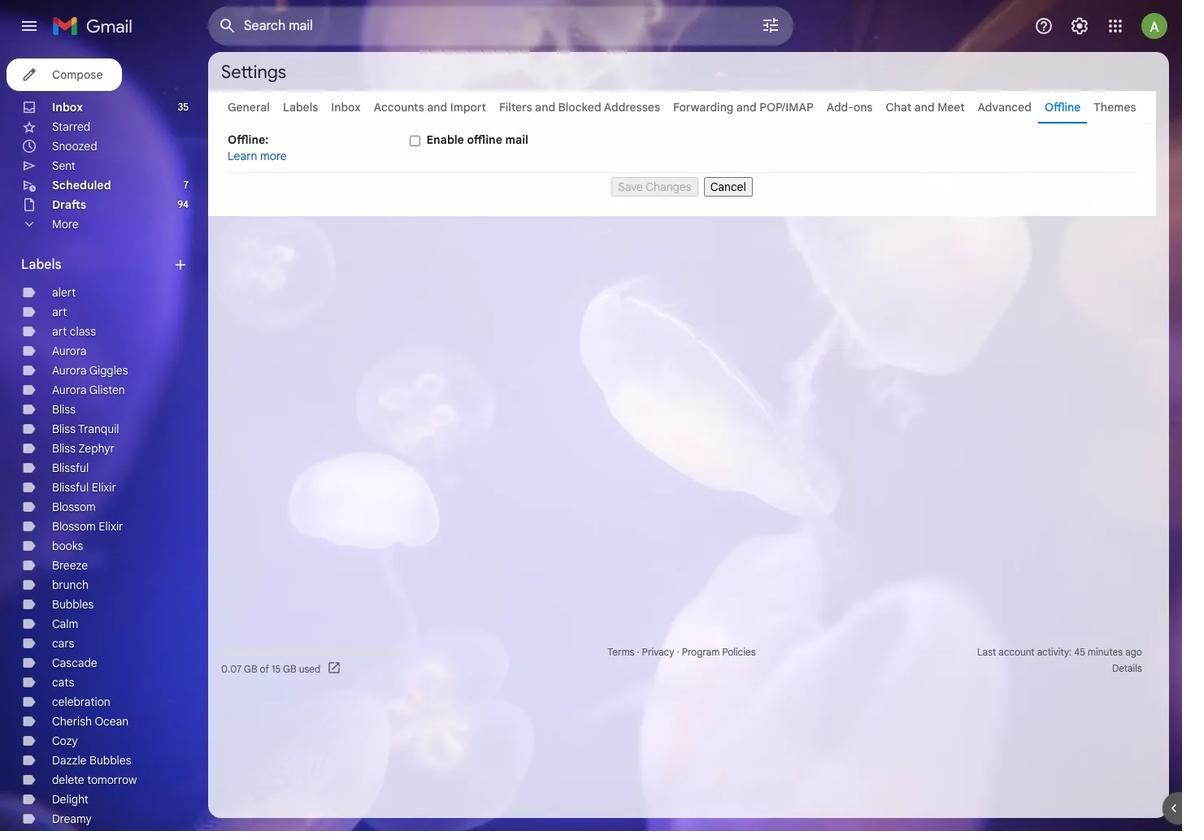 Task type: describe. For each thing, give the bounding box(es) containing it.
privacy link
[[642, 646, 674, 659]]

changes
[[646, 180, 692, 194]]

cascade
[[52, 656, 97, 671]]

and for filters
[[535, 100, 555, 115]]

giggles
[[89, 363, 128, 378]]

dreamy link
[[52, 812, 92, 827]]

save
[[618, 180, 643, 194]]

cozy
[[52, 734, 78, 749]]

94
[[177, 198, 189, 211]]

minutes
[[1088, 646, 1123, 659]]

navigation containing save changes
[[228, 173, 1137, 197]]

blossom for blossom link at left
[[52, 500, 96, 515]]

addresses
[[604, 100, 660, 115]]

support image
[[1034, 16, 1054, 36]]

more
[[260, 149, 287, 163]]

learn
[[228, 149, 257, 163]]

art link
[[52, 305, 67, 320]]

calm
[[52, 617, 78, 632]]

and for accounts
[[427, 100, 447, 115]]

dazzle bubbles link
[[52, 754, 131, 768]]

add-ons
[[827, 100, 873, 115]]

general
[[228, 100, 270, 115]]

aurora for aurora giggles
[[52, 363, 87, 378]]

15
[[272, 663, 281, 675]]

zephyr
[[78, 441, 115, 456]]

labels navigation
[[0, 52, 208, 832]]

blossom elixir link
[[52, 520, 123, 534]]

aurora giggles
[[52, 363, 128, 378]]

dreamy
[[52, 812, 92, 827]]

program policies link
[[682, 646, 756, 659]]

0.07 gb of 15 gb used
[[221, 663, 321, 675]]

blissful for the blissful link
[[52, 461, 89, 476]]

aurora giggles link
[[52, 363, 128, 378]]

2 inbox link from the left
[[331, 100, 361, 115]]

add-ons link
[[827, 100, 873, 115]]

cats
[[52, 676, 74, 690]]

forwarding
[[673, 100, 734, 115]]

general link
[[228, 100, 270, 115]]

0.07
[[221, 663, 242, 675]]

brunch link
[[52, 578, 89, 593]]

1 · from the left
[[637, 646, 639, 659]]

celebration
[[52, 695, 110, 710]]

delight
[[52, 793, 88, 807]]

aurora for aurora glisten
[[52, 383, 87, 398]]

cherish ocean
[[52, 715, 129, 729]]

cherish ocean link
[[52, 715, 129, 729]]

offline link
[[1045, 100, 1081, 115]]

scheduled
[[52, 178, 111, 193]]

cars link
[[52, 637, 74, 651]]

learn more link
[[228, 149, 287, 163]]

offline
[[467, 133, 502, 147]]

offline: learn more
[[228, 133, 287, 163]]

labels link
[[283, 100, 318, 115]]

more button
[[0, 215, 195, 234]]

chat and meet link
[[886, 100, 965, 115]]

45
[[1074, 646, 1085, 659]]

books
[[52, 539, 83, 554]]

blissful for blissful elixir
[[52, 481, 89, 495]]

drafts
[[52, 198, 86, 212]]

books link
[[52, 539, 83, 554]]

2 gb from the left
[[283, 663, 296, 675]]

Enable offline mail checkbox
[[409, 136, 420, 146]]

offline:
[[228, 133, 269, 147]]

celebration link
[[52, 695, 110, 710]]

bliss for bliss 'link'
[[52, 402, 76, 417]]

themes link
[[1094, 100, 1136, 115]]

themes
[[1094, 100, 1136, 115]]

delete
[[52, 773, 84, 788]]

details link
[[1112, 663, 1142, 675]]

program
[[682, 646, 720, 659]]

alert link
[[52, 285, 76, 300]]

breeze
[[52, 559, 88, 573]]

advanced search options image
[[755, 9, 787, 41]]

aurora link
[[52, 344, 87, 359]]

accounts and import
[[374, 100, 486, 115]]

bliss zephyr
[[52, 441, 115, 456]]

offline
[[1045, 100, 1081, 115]]

breeze link
[[52, 559, 88, 573]]

aurora glisten link
[[52, 383, 125, 398]]

delete tomorrow link
[[52, 773, 137, 788]]

Search mail text field
[[244, 18, 715, 34]]

bliss tranquil
[[52, 422, 119, 437]]

art class
[[52, 324, 96, 339]]

main menu image
[[20, 16, 39, 36]]

terms link
[[608, 646, 634, 659]]

scheduled link
[[52, 178, 111, 193]]

last
[[977, 646, 996, 659]]

chat
[[886, 100, 911, 115]]

art class link
[[52, 324, 96, 339]]

blissful elixir link
[[52, 481, 116, 495]]

aurora for aurora link
[[52, 344, 87, 359]]

follow link to manage storage image
[[327, 661, 343, 677]]

tomorrow
[[87, 773, 137, 788]]

cats link
[[52, 676, 74, 690]]



Task type: locate. For each thing, give the bounding box(es) containing it.
bubbles link
[[52, 598, 94, 612]]

gb
[[244, 663, 257, 675], [283, 663, 296, 675]]

bliss for bliss zephyr
[[52, 441, 76, 456]]

1 horizontal spatial ·
[[677, 646, 679, 659]]

chat and meet
[[886, 100, 965, 115]]

0 vertical spatial bubbles
[[52, 598, 94, 612]]

ons
[[854, 100, 873, 115]]

advanced
[[978, 100, 1032, 115]]

elixir up blossom link at left
[[92, 481, 116, 495]]

inbox up starred
[[52, 100, 83, 115]]

1 bliss from the top
[[52, 402, 76, 417]]

1 vertical spatial blossom
[[52, 520, 96, 534]]

elixir for blissful elixir
[[92, 481, 116, 495]]

of
[[260, 663, 269, 675]]

art for "art" link
[[52, 305, 67, 320]]

2 vertical spatial aurora
[[52, 383, 87, 398]]

delete tomorrow
[[52, 773, 137, 788]]

cherish
[[52, 715, 92, 729]]

blossom down blossom link at left
[[52, 520, 96, 534]]

7
[[184, 179, 189, 191]]

1 horizontal spatial labels
[[283, 100, 318, 115]]

blossom for blossom elixir
[[52, 520, 96, 534]]

0 vertical spatial blossom
[[52, 500, 96, 515]]

1 horizontal spatial inbox
[[331, 100, 361, 115]]

drafts link
[[52, 198, 86, 212]]

filters and blocked addresses
[[499, 100, 660, 115]]

privacy
[[642, 646, 674, 659]]

1 inbox from the left
[[52, 100, 83, 115]]

elixir down blissful elixir link on the left bottom
[[99, 520, 123, 534]]

navigation
[[228, 173, 1137, 197]]

sent link
[[52, 159, 76, 173]]

3 bliss from the top
[[52, 441, 76, 456]]

cascade link
[[52, 656, 97, 671]]

cozy link
[[52, 734, 78, 749]]

1 inbox link from the left
[[52, 100, 83, 115]]

blossom down blissful elixir link on the left bottom
[[52, 500, 96, 515]]

0 vertical spatial aurora
[[52, 344, 87, 359]]

save changes
[[618, 180, 692, 194]]

2 blossom from the top
[[52, 520, 96, 534]]

blissful elixir
[[52, 481, 116, 495]]

labels right general link
[[283, 100, 318, 115]]

and left import
[[427, 100, 447, 115]]

labels for the labels link
[[283, 100, 318, 115]]

delight link
[[52, 793, 88, 807]]

inbox for second inbox link from right
[[52, 100, 83, 115]]

bubbles down brunch
[[52, 598, 94, 612]]

accounts
[[374, 100, 424, 115]]

art down alert link
[[52, 305, 67, 320]]

2 bliss from the top
[[52, 422, 76, 437]]

2 inbox from the left
[[331, 100, 361, 115]]

art
[[52, 305, 67, 320], [52, 324, 67, 339]]

blissful
[[52, 461, 89, 476], [52, 481, 89, 495]]

1 aurora from the top
[[52, 344, 87, 359]]

compose
[[52, 67, 103, 82]]

inbox link
[[52, 100, 83, 115], [331, 100, 361, 115]]

labels for 'labels' 'heading'
[[21, 257, 61, 273]]

footer
[[208, 645, 1156, 677]]

bubbles up tomorrow
[[89, 754, 131, 768]]

sent
[[52, 159, 76, 173]]

snoozed link
[[52, 139, 97, 154]]

1 vertical spatial aurora
[[52, 363, 87, 378]]

account
[[999, 646, 1035, 659]]

tranquil
[[78, 422, 119, 437]]

4 and from the left
[[914, 100, 935, 115]]

details
[[1112, 663, 1142, 675]]

1 horizontal spatial gb
[[283, 663, 296, 675]]

2 aurora from the top
[[52, 363, 87, 378]]

inbox right the labels link
[[331, 100, 361, 115]]

0 vertical spatial labels
[[283, 100, 318, 115]]

3 aurora from the top
[[52, 383, 87, 398]]

1 vertical spatial bliss
[[52, 422, 76, 437]]

· right privacy
[[677, 646, 679, 659]]

2 · from the left
[[677, 646, 679, 659]]

policies
[[722, 646, 756, 659]]

gb left of
[[244, 663, 257, 675]]

2 art from the top
[[52, 324, 67, 339]]

0 vertical spatial bliss
[[52, 402, 76, 417]]

more
[[52, 217, 78, 232]]

snoozed
[[52, 139, 97, 154]]

and right filters
[[535, 100, 555, 115]]

and right chat
[[914, 100, 935, 115]]

bliss up the blissful link
[[52, 441, 76, 456]]

0 vertical spatial art
[[52, 305, 67, 320]]

1 blissful from the top
[[52, 461, 89, 476]]

aurora down the art class
[[52, 344, 87, 359]]

2 and from the left
[[535, 100, 555, 115]]

aurora up bliss 'link'
[[52, 383, 87, 398]]

terms · privacy · program policies
[[608, 646, 756, 659]]

gmail image
[[52, 10, 141, 42]]

glisten
[[89, 383, 125, 398]]

1 vertical spatial elixir
[[99, 520, 123, 534]]

blossom link
[[52, 500, 96, 515]]

blissful down bliss zephyr link
[[52, 461, 89, 476]]

2 vertical spatial bliss
[[52, 441, 76, 456]]

inbox link up starred
[[52, 100, 83, 115]]

starred
[[52, 120, 90, 134]]

1 blossom from the top
[[52, 500, 96, 515]]

bliss up bliss tranquil
[[52, 402, 76, 417]]

class
[[70, 324, 96, 339]]

brunch
[[52, 578, 89, 593]]

labels up "alert"
[[21, 257, 61, 273]]

dazzle
[[52, 754, 87, 768]]

0 vertical spatial blissful
[[52, 461, 89, 476]]

3 and from the left
[[736, 100, 757, 115]]

add-
[[827, 100, 854, 115]]

art for art class
[[52, 324, 67, 339]]

0 horizontal spatial inbox
[[52, 100, 83, 115]]

labels inside labels navigation
[[21, 257, 61, 273]]

footer containing terms
[[208, 645, 1156, 677]]

bubbles
[[52, 598, 94, 612], [89, 754, 131, 768]]

bliss for bliss tranquil
[[52, 422, 76, 437]]

last account activity: 45 minutes ago details
[[977, 646, 1142, 675]]

bliss down bliss 'link'
[[52, 422, 76, 437]]

gb right the 15
[[283, 663, 296, 675]]

ago
[[1125, 646, 1142, 659]]

0 horizontal spatial inbox link
[[52, 100, 83, 115]]

bliss
[[52, 402, 76, 417], [52, 422, 76, 437], [52, 441, 76, 456]]

0 horizontal spatial labels
[[21, 257, 61, 273]]

meet
[[938, 100, 965, 115]]

bliss zephyr link
[[52, 441, 115, 456]]

and for chat
[[914, 100, 935, 115]]

cancel
[[710, 180, 746, 194]]

1 horizontal spatial inbox link
[[331, 100, 361, 115]]

cars
[[52, 637, 74, 651]]

settings
[[221, 61, 286, 83]]

inbox for 1st inbox link from right
[[331, 100, 361, 115]]

advanced link
[[978, 100, 1032, 115]]

0 horizontal spatial ·
[[637, 646, 639, 659]]

None search field
[[208, 7, 794, 46]]

1 vertical spatial blissful
[[52, 481, 89, 495]]

inbox inside labels navigation
[[52, 100, 83, 115]]

enable offline mail
[[427, 133, 529, 147]]

bliss tranquil link
[[52, 422, 119, 437]]

search mail image
[[213, 11, 242, 41]]

1 vertical spatial art
[[52, 324, 67, 339]]

elixir for blossom elixir
[[99, 520, 123, 534]]

mail
[[505, 133, 529, 147]]

aurora down aurora link
[[52, 363, 87, 378]]

ocean
[[95, 715, 129, 729]]

and for forwarding
[[736, 100, 757, 115]]

0 horizontal spatial gb
[[244, 663, 257, 675]]

filters and blocked addresses link
[[499, 100, 660, 115]]

1 vertical spatial bubbles
[[89, 754, 131, 768]]

labels heading
[[21, 257, 172, 273]]

blossom elixir
[[52, 520, 123, 534]]

art down "art" link
[[52, 324, 67, 339]]

blissful down the blissful link
[[52, 481, 89, 495]]

inbox
[[52, 100, 83, 115], [331, 100, 361, 115]]

·
[[637, 646, 639, 659], [677, 646, 679, 659]]

· right the terms link
[[637, 646, 639, 659]]

and left pop/imap
[[736, 100, 757, 115]]

0 vertical spatial elixir
[[92, 481, 116, 495]]

35
[[178, 101, 189, 113]]

cancel button
[[704, 177, 753, 197]]

blocked
[[558, 100, 601, 115]]

1 gb from the left
[[244, 663, 257, 675]]

1 vertical spatial labels
[[21, 257, 61, 273]]

2 blissful from the top
[[52, 481, 89, 495]]

settings image
[[1070, 16, 1089, 36]]

starred link
[[52, 120, 90, 134]]

import
[[450, 100, 486, 115]]

1 and from the left
[[427, 100, 447, 115]]

calm link
[[52, 617, 78, 632]]

1 art from the top
[[52, 305, 67, 320]]

inbox link right the labels link
[[331, 100, 361, 115]]



Task type: vqa. For each thing, say whether or not it's contained in the screenshot.
"Image" button
no



